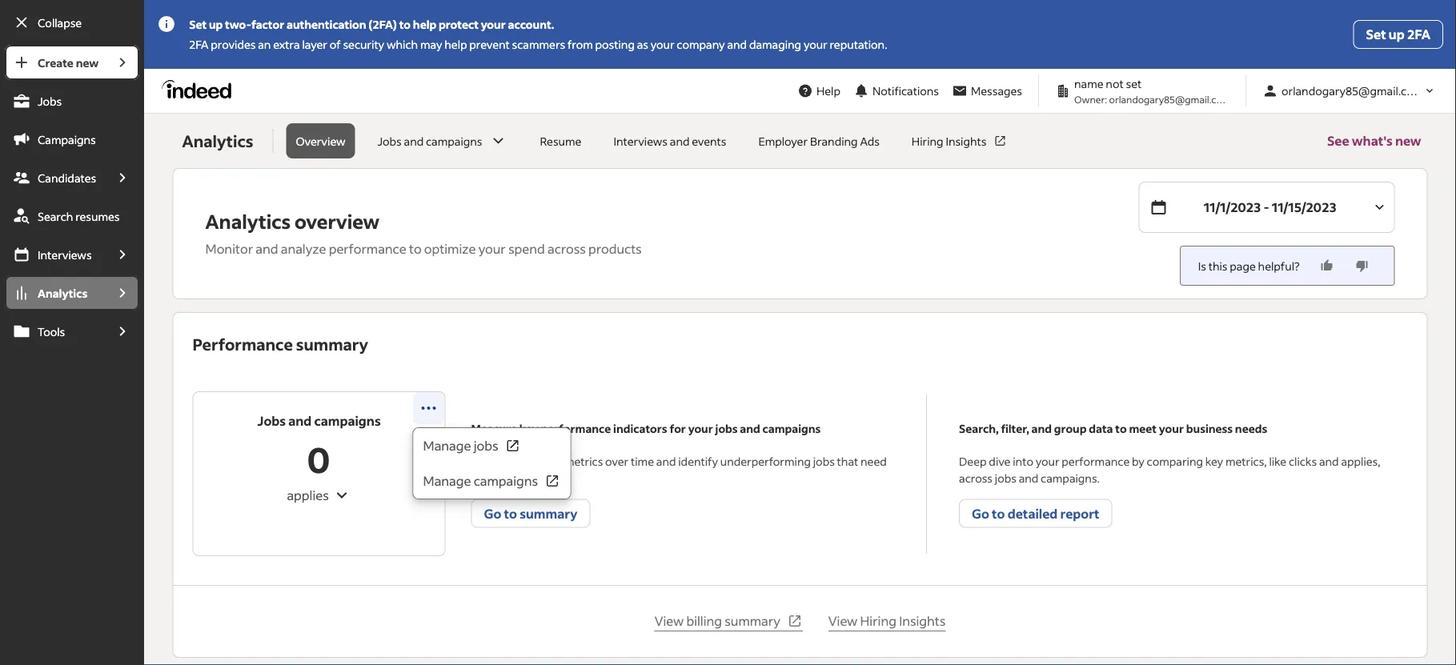 Task type: describe. For each thing, give the bounding box(es) containing it.
11/15/2023
[[1272, 199, 1337, 215]]

need
[[861, 454, 887, 469]]

search
[[38, 209, 73, 223]]

employer branding ads link
[[749, 123, 890, 159]]

go for go to detailed report
[[972, 505, 990, 522]]

jobs and campaigns
[[378, 134, 483, 148]]

11/1/2023
[[1204, 199, 1262, 215]]

reputation.
[[830, 37, 888, 52]]

and inside interviews and events link
[[670, 134, 690, 148]]

measure
[[471, 421, 517, 436]]

interviews and events link
[[604, 123, 736, 159]]

jobs and campaigns 0
[[258, 413, 381, 482]]

notifications
[[873, 84, 939, 98]]

tools
[[38, 324, 65, 339]]

company
[[677, 37, 725, 52]]

create
[[38, 55, 74, 70]]

set up 2fa link
[[1354, 20, 1444, 49]]

go to summary link
[[471, 499, 591, 528]]

search resumes
[[38, 209, 120, 223]]

1 vertical spatial insights
[[900, 613, 946, 630]]

resume link
[[531, 123, 591, 159]]

analyze
[[281, 241, 326, 257]]

view hiring insights
[[829, 613, 946, 630]]

products
[[589, 241, 642, 257]]

orlandogary85@gmail.com inside name not set owner: orlandogary85@gmail.com
[[1110, 93, 1231, 105]]

0 vertical spatial analytics
[[182, 131, 253, 151]]

go to summary
[[484, 505, 578, 522]]

report
[[1061, 505, 1100, 522]]

2fa inside set up two-factor authentication (2fa) to help protect your account. 2fa provides an extra layer of security which may help prevent scammers from posting as your company and damaging your reputation.
[[189, 37, 209, 52]]

overview
[[296, 134, 346, 148]]

employer branding ads
[[759, 134, 880, 148]]

candidates link
[[5, 160, 106, 195]]

deep dive into your performance by comparing key metrics, like clicks and applies, across jobs and campaigns.
[[960, 454, 1381, 485]]

extra
[[273, 37, 300, 52]]

1 horizontal spatial 2fa
[[1408, 26, 1431, 42]]

campaigns inside jobs and campaigns 0
[[314, 413, 381, 429]]

your down evaluate
[[471, 471, 495, 485]]

and inside evaluate your key metrics over time and identify underperforming jobs that need your attention.
[[657, 454, 676, 469]]

-
[[1264, 199, 1270, 215]]

new inside 'link'
[[76, 55, 99, 70]]

that
[[837, 454, 859, 469]]

to inside set up two-factor authentication (2fa) to help protect your account. 2fa provides an extra layer of security which may help prevent scammers from posting as your company and damaging your reputation.
[[399, 17, 411, 32]]

security
[[343, 37, 385, 52]]

resumes
[[75, 209, 120, 223]]

set up two-factor authentication (2fa) to help protect your account. 2fa provides an extra layer of security which may help prevent scammers from posting as your company and damaging your reputation.
[[189, 17, 888, 52]]

business
[[1187, 421, 1233, 436]]

is
[[1199, 259, 1207, 273]]

employer
[[759, 134, 808, 148]]

applies button
[[277, 481, 361, 510]]

manage campaigns
[[423, 473, 538, 489]]

analytics inside analytics overview monitor and analyze performance to optimize your spend across products
[[206, 209, 291, 233]]

jobs for jobs and campaigns
[[378, 134, 402, 148]]

branding
[[810, 134, 858, 148]]

over
[[606, 454, 629, 469]]

as
[[637, 37, 649, 52]]

1 horizontal spatial performance
[[541, 421, 611, 436]]

create new link
[[5, 45, 106, 80]]

your right damaging
[[804, 37, 828, 52]]

resume
[[540, 134, 582, 148]]

monitor
[[206, 241, 253, 257]]

time
[[631, 454, 654, 469]]

page
[[1230, 259, 1256, 273]]

like
[[1270, 454, 1287, 469]]

0 horizontal spatial help
[[413, 17, 437, 32]]

is this page helpful?
[[1199, 259, 1300, 273]]

set for set up two-factor authentication (2fa) to help protect your account. 2fa provides an extra layer of security which may help prevent scammers from posting as your company and damaging your reputation.
[[189, 17, 207, 32]]

jobs inside deep dive into your performance by comparing key metrics, like clicks and applies, across jobs and campaigns.
[[995, 471, 1017, 485]]

authentication
[[287, 17, 366, 32]]

deep
[[960, 454, 987, 469]]

0 vertical spatial insights
[[946, 134, 987, 148]]

your up prevent
[[481, 17, 506, 32]]

manage jobs link
[[414, 428, 571, 464]]

name not set owner: orlandogary85@gmail.com element
[[1049, 75, 1237, 107]]

analytics link
[[5, 276, 106, 311]]

indicators
[[614, 421, 668, 436]]

metrics
[[565, 454, 603, 469]]

evaluate
[[471, 454, 516, 469]]

search resumes link
[[5, 199, 140, 234]]

set
[[1126, 76, 1142, 91]]

billing
[[687, 613, 722, 630]]

name not set owner: orlandogary85@gmail.com
[[1075, 76, 1231, 105]]

underperforming
[[721, 454, 811, 469]]

owner:
[[1075, 93, 1108, 105]]

manage jobs
[[423, 438, 499, 454]]

dive
[[989, 454, 1011, 469]]

hiring insights link
[[903, 123, 1017, 159]]

summary for go to summary
[[520, 505, 578, 522]]

and inside set up two-factor authentication (2fa) to help protect your account. 2fa provides an extra layer of security which may help prevent scammers from posting as your company and damaging your reputation.
[[728, 37, 747, 52]]

across inside analytics overview monitor and analyze performance to optimize your spend across products
[[548, 241, 586, 257]]

interviews for interviews
[[38, 247, 92, 262]]

interviews link
[[5, 237, 106, 272]]

filter,
[[1002, 421, 1030, 436]]

events
[[692, 134, 727, 148]]

clicks
[[1289, 454, 1318, 469]]

factor
[[251, 17, 285, 32]]

view hiring insights link
[[829, 612, 946, 632]]

up for 2fa
[[1389, 26, 1405, 42]]

key inside deep dive into your performance by comparing key metrics, like clicks and applies, across jobs and campaigns.
[[1206, 454, 1224, 469]]

this page is not helpful image
[[1355, 258, 1371, 274]]

jobs inside evaluate your key metrics over time and identify underperforming jobs that need your attention.
[[814, 454, 835, 469]]

help button
[[791, 76, 847, 106]]

messages link
[[946, 76, 1029, 106]]



Task type: vqa. For each thing, say whether or not it's contained in the screenshot.
based
no



Task type: locate. For each thing, give the bounding box(es) containing it.
damaging
[[750, 37, 802, 52]]

1 horizontal spatial orlandogary85@gmail.com
[[1282, 84, 1424, 98]]

go
[[484, 505, 502, 522], [972, 505, 990, 522]]

attention.
[[498, 471, 548, 485]]

meet
[[1130, 421, 1157, 436]]

set for set up 2fa
[[1367, 26, 1387, 42]]

to right the data
[[1116, 421, 1127, 436]]

1 manage from the top
[[423, 438, 471, 454]]

to up the which
[[399, 17, 411, 32]]

1 vertical spatial across
[[960, 471, 993, 485]]

view for view hiring insights
[[829, 613, 858, 630]]

up up orlandogary85@gmail.com 'popup button'
[[1389, 26, 1405, 42]]

this
[[1209, 259, 1228, 273]]

what's
[[1353, 133, 1393, 149]]

1 vertical spatial summary
[[520, 505, 578, 522]]

new inside button
[[1396, 133, 1422, 149]]

0 vertical spatial hiring
[[912, 134, 944, 148]]

your inside deep dive into your performance by comparing key metrics, like clicks and applies, across jobs and campaigns.
[[1036, 454, 1060, 469]]

your left 'spend'
[[479, 241, 506, 257]]

performance
[[329, 241, 407, 257], [541, 421, 611, 436], [1062, 454, 1130, 469]]

1 vertical spatial performance
[[541, 421, 611, 436]]

manage for manage jobs
[[423, 438, 471, 454]]

up left two-
[[209, 17, 223, 32]]

0 horizontal spatial orlandogary85@gmail.com
[[1110, 93, 1231, 105]]

manage for manage campaigns
[[423, 473, 471, 489]]

analytics up "monitor"
[[206, 209, 291, 233]]

0
[[307, 436, 331, 482]]

view inside view billing summary 'link'
[[655, 613, 684, 630]]

account.
[[508, 17, 554, 32]]

set up 2fa
[[1367, 26, 1431, 42]]

1 view from the left
[[655, 613, 684, 630]]

0 horizontal spatial across
[[548, 241, 586, 257]]

orlandogary85@gmail.com up see
[[1282, 84, 1424, 98]]

scammers
[[512, 37, 566, 52]]

2 view from the left
[[829, 613, 858, 630]]

hiring insights
[[912, 134, 987, 148]]

performance
[[193, 334, 293, 355]]

go inside "link"
[[972, 505, 990, 522]]

2 horizontal spatial key
[[1206, 454, 1224, 469]]

orlandogary85@gmail.com button
[[1257, 76, 1444, 106]]

applies
[[287, 487, 329, 504]]

0 vertical spatial interviews
[[614, 134, 668, 148]]

jobs left that
[[814, 454, 835, 469]]

toggle menu image
[[419, 399, 439, 418]]

campaigns
[[426, 134, 483, 148], [314, 413, 381, 429], [763, 421, 821, 436], [474, 473, 538, 489]]

key left metrics
[[544, 454, 562, 469]]

your inside analytics overview monitor and analyze performance to optimize your spend across products
[[479, 241, 506, 257]]

0 horizontal spatial key
[[520, 421, 539, 436]]

performance inside deep dive into your performance by comparing key metrics, like clicks and applies, across jobs and campaigns.
[[1062, 454, 1130, 469]]

2 horizontal spatial jobs
[[378, 134, 402, 148]]

help down 'protect'
[[445, 37, 467, 52]]

your right into
[[1036, 454, 1060, 469]]

0 horizontal spatial set
[[189, 17, 207, 32]]

new
[[76, 55, 99, 70], [1396, 133, 1422, 149]]

1 horizontal spatial hiring
[[912, 134, 944, 148]]

search,
[[960, 421, 999, 436]]

new right create
[[76, 55, 99, 70]]

0 horizontal spatial view
[[655, 613, 684, 630]]

1 horizontal spatial interviews
[[614, 134, 668, 148]]

name
[[1075, 76, 1104, 91]]

go down manage campaigns 'link'
[[484, 505, 502, 522]]

0 vertical spatial summary
[[296, 334, 368, 355]]

0 horizontal spatial 2fa
[[189, 37, 209, 52]]

this page is helpful image
[[1320, 258, 1336, 274]]

set inside set up two-factor authentication (2fa) to help protect your account. 2fa provides an extra layer of security which may help prevent scammers from posting as your company and damaging your reputation.
[[189, 17, 207, 32]]

1 horizontal spatial help
[[445, 37, 467, 52]]

spend
[[509, 241, 545, 257]]

to down manage campaigns 'link'
[[504, 505, 517, 522]]

to inside analytics overview monitor and analyze performance to optimize your spend across products
[[409, 241, 422, 257]]

jobs up identify
[[716, 421, 738, 436]]

0 vertical spatial help
[[413, 17, 437, 32]]

helpful?
[[1259, 259, 1300, 273]]

view billing summary
[[655, 613, 781, 630]]

1 horizontal spatial across
[[960, 471, 993, 485]]

0 horizontal spatial interviews
[[38, 247, 92, 262]]

1 horizontal spatial up
[[1389, 26, 1405, 42]]

2 vertical spatial analytics
[[38, 286, 87, 300]]

2 manage from the top
[[423, 473, 471, 489]]

1 horizontal spatial set
[[1367, 26, 1387, 42]]

optimize
[[424, 241, 476, 257]]

interviews left events
[[614, 134, 668, 148]]

across inside deep dive into your performance by comparing key metrics, like clicks and applies, across jobs and campaigns.
[[960, 471, 993, 485]]

manage
[[423, 438, 471, 454], [423, 473, 471, 489]]

0 vertical spatial manage
[[423, 438, 471, 454]]

key
[[520, 421, 539, 436], [544, 454, 562, 469], [1206, 454, 1224, 469]]

and inside analytics overview monitor and analyze performance to optimize your spend across products
[[256, 241, 278, 257]]

1 vertical spatial help
[[445, 37, 467, 52]]

1 go from the left
[[484, 505, 502, 522]]

key inside evaluate your key metrics over time and identify underperforming jobs that need your attention.
[[544, 454, 562, 469]]

11/1/2023 - 11/15/2023
[[1204, 199, 1337, 215]]

view billing summary link
[[655, 612, 803, 632]]

into
[[1013, 454, 1034, 469]]

jobs down dive
[[995, 471, 1017, 485]]

from
[[568, 37, 593, 52]]

protect
[[439, 17, 479, 32]]

view inside view hiring insights link
[[829, 613, 858, 630]]

see
[[1328, 133, 1350, 149]]

by
[[1133, 454, 1145, 469]]

jobs inside button
[[378, 134, 402, 148]]

manage campaigns link
[[414, 464, 571, 499]]

1 vertical spatial manage
[[423, 473, 471, 489]]

performance summary
[[193, 334, 368, 355]]

applies,
[[1342, 454, 1381, 469]]

1 horizontal spatial go
[[972, 505, 990, 522]]

view for view billing summary
[[655, 613, 684, 630]]

manage down manage jobs
[[423, 473, 471, 489]]

and inside jobs and campaigns 0
[[289, 413, 312, 429]]

1 horizontal spatial key
[[544, 454, 562, 469]]

2 go from the left
[[972, 505, 990, 522]]

jobs for jobs and campaigns 0
[[258, 413, 286, 429]]

to left the optimize
[[409, 241, 422, 257]]

key left the "metrics,"
[[1206, 454, 1224, 469]]

0 vertical spatial new
[[76, 55, 99, 70]]

jobs down measure
[[474, 438, 499, 454]]

set up orlandogary85@gmail.com 'popup button'
[[1367, 26, 1387, 42]]

0 horizontal spatial performance
[[329, 241, 407, 257]]

two-
[[225, 17, 251, 32]]

1 horizontal spatial summary
[[520, 505, 578, 522]]

interviews and events
[[614, 134, 727, 148]]

help
[[413, 17, 437, 32], [445, 37, 467, 52]]

to inside "link"
[[992, 505, 1006, 522]]

help up may
[[413, 17, 437, 32]]

collapse
[[38, 15, 82, 30]]

your up attention.
[[518, 454, 542, 469]]

1 vertical spatial new
[[1396, 133, 1422, 149]]

analytics overview monitor and analyze performance to optimize your spend across products
[[206, 209, 642, 257]]

candidates
[[38, 171, 96, 185]]

campaigns inside button
[[426, 134, 483, 148]]

analytics down indeed home image
[[182, 131, 253, 151]]

0 horizontal spatial go
[[484, 505, 502, 522]]

go for go to summary
[[484, 505, 502, 522]]

group
[[1055, 421, 1087, 436]]

menu bar
[[0, 45, 144, 666]]

set left two-
[[189, 17, 207, 32]]

interviews inside 'link'
[[38, 247, 92, 262]]

1 vertical spatial hiring
[[861, 613, 897, 630]]

your right for
[[689, 421, 713, 436]]

0 horizontal spatial summary
[[296, 334, 368, 355]]

summary inside 'link'
[[725, 613, 781, 630]]

notifications button
[[847, 73, 946, 109]]

indeed home image
[[162, 80, 239, 99]]

manage down toggle menu image
[[423, 438, 471, 454]]

0 vertical spatial performance
[[329, 241, 407, 257]]

campaigns
[[38, 132, 96, 147]]

2 vertical spatial summary
[[725, 613, 781, 630]]

up inside set up two-factor authentication (2fa) to help protect your account. 2fa provides an extra layer of security which may help prevent scammers from posting as your company and damaging your reputation.
[[209, 17, 223, 32]]

menu bar containing create new
[[0, 45, 144, 666]]

performance inside analytics overview monitor and analyze performance to optimize your spend across products
[[329, 241, 407, 257]]

summary for view billing summary
[[725, 613, 781, 630]]

1 vertical spatial jobs
[[378, 134, 402, 148]]

analytics
[[182, 131, 253, 151], [206, 209, 291, 233], [38, 286, 87, 300]]

0 vertical spatial jobs
[[38, 94, 62, 108]]

go left detailed
[[972, 505, 990, 522]]

1 vertical spatial analytics
[[206, 209, 291, 233]]

interviews down 'search resumes' link
[[38, 247, 92, 262]]

orlandogary85@gmail.com inside orlandogary85@gmail.com 'popup button'
[[1282, 84, 1424, 98]]

1 horizontal spatial jobs
[[258, 413, 286, 429]]

identify
[[679, 454, 718, 469]]

hiring
[[912, 134, 944, 148], [861, 613, 897, 630]]

jobs down create new 'link'
[[38, 94, 62, 108]]

ads
[[860, 134, 880, 148]]

2 horizontal spatial performance
[[1062, 454, 1130, 469]]

performance down 'overview'
[[329, 241, 407, 257]]

jobs down performance summary
[[258, 413, 286, 429]]

0 horizontal spatial hiring
[[861, 613, 897, 630]]

campaigns inside 'link'
[[474, 473, 538, 489]]

metrics,
[[1226, 454, 1268, 469]]

up for two-
[[209, 17, 223, 32]]

overview link
[[286, 123, 355, 159]]

prevent
[[470, 37, 510, 52]]

performance up metrics
[[541, 421, 611, 436]]

0 horizontal spatial up
[[209, 17, 223, 32]]

2 horizontal spatial summary
[[725, 613, 781, 630]]

and inside jobs and campaigns button
[[404, 134, 424, 148]]

analytics down 'interviews' 'link'
[[38, 286, 87, 300]]

evaluate your key metrics over time and identify underperforming jobs that need your attention.
[[471, 454, 887, 485]]

an
[[258, 37, 271, 52]]

see what's new button
[[1328, 114, 1422, 168]]

layer
[[302, 37, 328, 52]]

2 vertical spatial jobs
[[258, 413, 286, 429]]

jobs inside jobs and campaigns 0
[[258, 413, 286, 429]]

performance up campaigns.
[[1062, 454, 1130, 469]]

see what's new
[[1328, 133, 1422, 149]]

view
[[655, 613, 684, 630], [829, 613, 858, 630]]

1 horizontal spatial view
[[829, 613, 858, 630]]

needs
[[1236, 421, 1268, 436]]

across down deep
[[960, 471, 993, 485]]

jobs right overview link
[[378, 134, 402, 148]]

jobs and campaigns button
[[368, 123, 518, 159]]

collapse button
[[5, 5, 140, 40]]

your right 'as'
[[651, 37, 675, 52]]

to
[[399, 17, 411, 32], [409, 241, 422, 257], [1116, 421, 1127, 436], [504, 505, 517, 522], [992, 505, 1006, 522]]

0 vertical spatial across
[[548, 241, 586, 257]]

new right what's
[[1396, 133, 1422, 149]]

1 vertical spatial interviews
[[38, 247, 92, 262]]

your right meet
[[1160, 421, 1185, 436]]

1 horizontal spatial new
[[1396, 133, 1422, 149]]

0 horizontal spatial new
[[76, 55, 99, 70]]

jobs for jobs
[[38, 94, 62, 108]]

orlandogary85@gmail.com down set
[[1110, 93, 1231, 105]]

0 horizontal spatial jobs
[[38, 94, 62, 108]]

across right 'spend'
[[548, 241, 586, 257]]

manage inside 'link'
[[423, 473, 471, 489]]

set
[[189, 17, 207, 32], [1367, 26, 1387, 42]]

key right measure
[[520, 421, 539, 436]]

2 vertical spatial performance
[[1062, 454, 1130, 469]]

to left detailed
[[992, 505, 1006, 522]]

of
[[330, 37, 341, 52]]

detailed
[[1008, 505, 1058, 522]]

interviews for interviews and events
[[614, 134, 668, 148]]



